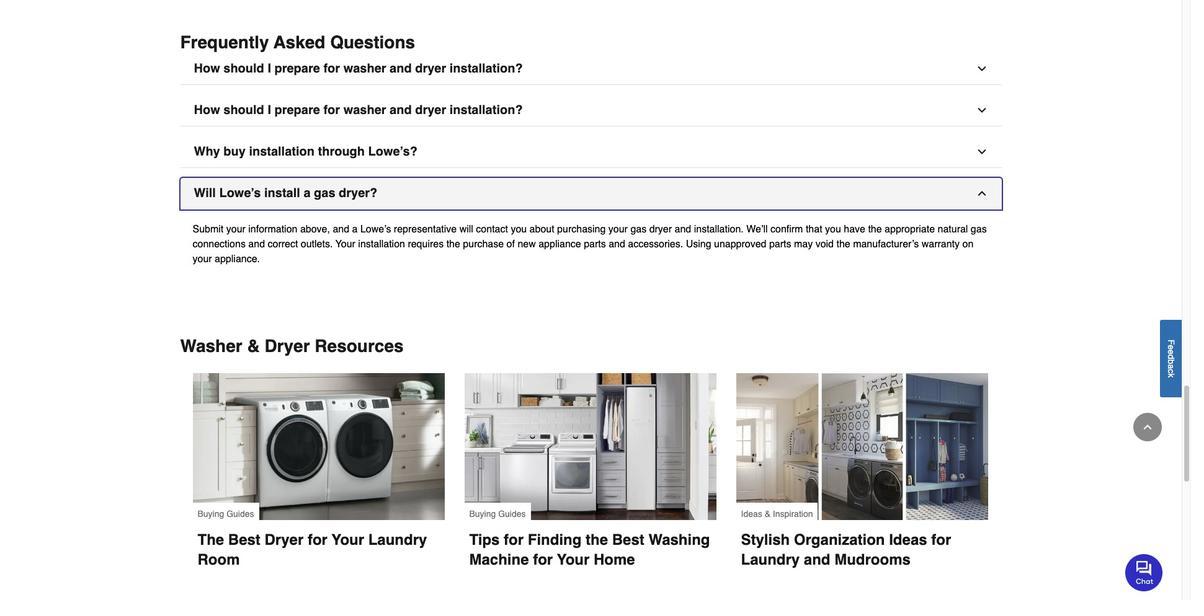 Task type: locate. For each thing, give the bounding box(es) containing it.
0 vertical spatial chevron up image
[[976, 187, 989, 200]]

new
[[518, 239, 536, 250]]

& left inspiration
[[765, 509, 771, 519]]

2 vertical spatial dryer
[[650, 224, 672, 235]]

and down "organization"
[[804, 552, 831, 569]]

confirm
[[771, 224, 804, 235]]

1 horizontal spatial you
[[826, 224, 842, 235]]

0 vertical spatial installation
[[249, 144, 315, 159]]

2 vertical spatial a
[[1167, 364, 1177, 369]]

resources
[[315, 336, 404, 356]]

should down 'frequently'
[[224, 61, 264, 75]]

f
[[1167, 340, 1177, 345]]

prepare
[[275, 61, 320, 75], [275, 103, 320, 117]]

how should i prepare for washer and dryer installation?
[[194, 61, 523, 75], [194, 103, 523, 117]]

buying guides up the
[[198, 509, 254, 519]]

your
[[336, 239, 356, 250], [332, 532, 364, 549], [557, 552, 590, 569]]

will
[[194, 186, 216, 200]]

parts
[[584, 239, 606, 250], [770, 239, 792, 250]]

best up room
[[228, 532, 261, 549]]

buying guides up tips
[[470, 509, 526, 519]]

& right washer
[[247, 336, 260, 356]]

1 washer from the top
[[344, 61, 387, 75]]

2 installation? from the top
[[450, 103, 523, 117]]

guides for for
[[499, 509, 526, 519]]

how up why
[[194, 103, 220, 117]]

laundry inside stylish organization ideas for laundry and mudrooms
[[742, 552, 800, 569]]

buying up the
[[198, 509, 224, 519]]

laundry
[[369, 532, 427, 549], [742, 552, 800, 569]]

and
[[390, 61, 412, 75], [390, 103, 412, 117], [333, 224, 350, 235], [675, 224, 692, 235], [249, 239, 265, 250], [609, 239, 626, 250], [804, 552, 831, 569]]

1 vertical spatial washer
[[344, 103, 387, 117]]

1 vertical spatial ideas
[[890, 532, 928, 549]]

dryer for 1st how should i prepare for washer and dryer installation? button from the bottom
[[415, 103, 447, 117]]

ideas
[[742, 509, 763, 519], [890, 532, 928, 549]]

2 washer from the top
[[344, 103, 387, 117]]

and right above,
[[333, 224, 350, 235]]

dryer
[[265, 336, 310, 356], [265, 532, 304, 549]]

0 horizontal spatial your
[[193, 254, 212, 265]]

1 vertical spatial installation
[[358, 239, 405, 250]]

1 horizontal spatial your
[[226, 224, 246, 235]]

mudrooms
[[835, 552, 911, 569]]

why buy installation through lowe's? button
[[180, 136, 1002, 168]]

1 vertical spatial prepare
[[275, 103, 320, 117]]

1 vertical spatial should
[[224, 103, 264, 117]]

frequently
[[180, 32, 269, 52]]

f e e d b a c k
[[1167, 340, 1177, 378]]

representative
[[394, 224, 457, 235]]

dryer inside the best dryer for your laundry room
[[265, 532, 304, 549]]

a inside submit your information above, and a lowe's representative will contact you about purchasing your gas dryer and installation. we'll confirm that you have the appropriate natural gas connections and correct outlets. your installation requires the purchase of new appliance parts and accessories. using unapproved parts may void the manufacturer's warranty on your appliance.
[[352, 224, 358, 235]]

2 how from the top
[[194, 103, 220, 117]]

chat invite button image
[[1126, 554, 1164, 592]]

will lowe's install a gas dryer?
[[194, 186, 378, 200]]

installation
[[249, 144, 315, 159], [358, 239, 405, 250]]

lowe's inside button
[[219, 186, 261, 200]]

about
[[530, 224, 555, 235]]

your up connections
[[226, 224, 246, 235]]

buying guides for tips
[[470, 509, 526, 519]]

gas inside button
[[314, 186, 336, 200]]

buying for tips
[[470, 509, 496, 519]]

that
[[806, 224, 823, 235]]

1 should from the top
[[224, 61, 264, 75]]

a for e
[[1167, 364, 1177, 369]]

1 horizontal spatial parts
[[770, 239, 792, 250]]

tips for finding the best washing machine for your home
[[470, 532, 715, 569]]

2 should from the top
[[224, 103, 264, 117]]

should for how should i prepare for washer and dryer installation?'s chevron down image
[[224, 103, 264, 117]]

1 how from the top
[[194, 61, 220, 75]]

you up new
[[511, 224, 527, 235]]

0 vertical spatial how should i prepare for washer and dryer installation?
[[194, 61, 523, 75]]

0 vertical spatial washer
[[344, 61, 387, 75]]

the up home
[[586, 532, 608, 549]]

i down frequently asked questions
[[268, 61, 271, 75]]

0 horizontal spatial guides
[[227, 509, 254, 519]]

1 horizontal spatial a
[[352, 224, 358, 235]]

how should i prepare for washer and dryer installation? up through
[[194, 103, 523, 117]]

e
[[1167, 345, 1177, 350], [1167, 350, 1177, 355]]

1 chevron down image from the top
[[976, 104, 989, 116]]

k
[[1167, 374, 1177, 378]]

e up d
[[1167, 345, 1177, 350]]

guides up tips
[[499, 509, 526, 519]]

0 horizontal spatial buying guides
[[198, 509, 254, 519]]

lowe's?
[[369, 144, 418, 159]]

chevron up image inside the scroll to top element
[[1142, 422, 1155, 434]]

1 guides from the left
[[227, 509, 254, 519]]

best up home
[[613, 532, 645, 549]]

1 vertical spatial lowe's
[[361, 224, 391, 235]]

washing
[[649, 532, 711, 549]]

buying
[[198, 509, 224, 519], [470, 509, 496, 519]]

chevron up image inside will lowe's install a gas dryer? button
[[976, 187, 989, 200]]

0 vertical spatial how should i prepare for washer and dryer installation? button
[[180, 53, 1002, 85]]

why buy installation through lowe's?
[[194, 144, 418, 159]]

2 e from the top
[[1167, 350, 1177, 355]]

we'll
[[747, 224, 768, 235]]

and left accessories. at the top of the page
[[609, 239, 626, 250]]

a down dryer?
[[352, 224, 358, 235]]

1 how should i prepare for washer and dryer installation? from the top
[[194, 61, 523, 75]]

buying for the
[[198, 509, 224, 519]]

2 guides from the left
[[499, 509, 526, 519]]

0 vertical spatial should
[[224, 61, 264, 75]]

1 horizontal spatial laundry
[[742, 552, 800, 569]]

0 vertical spatial dryer
[[265, 336, 310, 356]]

the
[[198, 532, 224, 549]]

2 best from the left
[[613, 532, 645, 549]]

b
[[1167, 360, 1177, 364]]

1 vertical spatial chevron up image
[[1142, 422, 1155, 434]]

prepare for 1st how should i prepare for washer and dryer installation? button from the bottom
[[275, 103, 320, 117]]

washer down questions
[[344, 61, 387, 75]]

2 buying from the left
[[470, 509, 496, 519]]

0 horizontal spatial laundry
[[369, 532, 427, 549]]

washer
[[344, 61, 387, 75], [344, 103, 387, 117]]

and inside stylish organization ideas for laundry and mudrooms
[[804, 552, 831, 569]]

1 installation? from the top
[[450, 61, 523, 75]]

you
[[511, 224, 527, 235], [826, 224, 842, 235]]

a
[[304, 186, 311, 200], [352, 224, 358, 235], [1167, 364, 1177, 369]]

1 buying guides from the left
[[198, 509, 254, 519]]

warranty
[[922, 239, 960, 250]]

1 horizontal spatial guides
[[499, 509, 526, 519]]

connections
[[193, 239, 246, 250]]

guides up room
[[227, 509, 254, 519]]

installation left requires at top left
[[358, 239, 405, 250]]

your right purchasing
[[609, 224, 628, 235]]

0 vertical spatial a
[[304, 186, 311, 200]]

&
[[247, 336, 260, 356], [765, 509, 771, 519]]

ideas up mudrooms
[[890, 532, 928, 549]]

1 vertical spatial how should i prepare for washer and dryer installation? button
[[180, 95, 1002, 126]]

2 i from the top
[[268, 103, 271, 117]]

chevron up image
[[976, 187, 989, 200], [1142, 422, 1155, 434]]

stylish
[[742, 532, 790, 549]]

how should i prepare for washer and dryer installation? button
[[180, 53, 1002, 85], [180, 95, 1002, 126]]

c
[[1167, 369, 1177, 374]]

questions
[[330, 32, 415, 52]]

through
[[318, 144, 365, 159]]

your inside submit your information above, and a lowe's representative will contact you about purchasing your gas dryer and installation. we'll confirm that you have the appropriate natural gas connections and correct outlets. your installation requires the purchase of new appliance parts and accessories. using unapproved parts may void the manufacturer's warranty on your appliance.
[[336, 239, 356, 250]]

chevron down image
[[976, 104, 989, 116], [976, 146, 989, 158]]

1 horizontal spatial best
[[613, 532, 645, 549]]

should
[[224, 61, 264, 75], [224, 103, 264, 117]]

for inside the best dryer for your laundry room
[[308, 532, 328, 549]]

1 horizontal spatial ideas
[[890, 532, 928, 549]]

1 vertical spatial how
[[194, 103, 220, 117]]

1 vertical spatial i
[[268, 103, 271, 117]]

unapproved
[[715, 239, 767, 250]]

frequently asked questions
[[180, 32, 415, 52]]

installation?
[[450, 61, 523, 75], [450, 103, 523, 117]]

1 horizontal spatial installation
[[358, 239, 405, 250]]

prepare down frequently asked questions
[[275, 61, 320, 75]]

1 vertical spatial how should i prepare for washer and dryer installation?
[[194, 103, 523, 117]]

1 best from the left
[[228, 532, 261, 549]]

2 prepare from the top
[[275, 103, 320, 117]]

0 horizontal spatial buying
[[198, 509, 224, 519]]

1 vertical spatial dryer
[[265, 532, 304, 549]]

0 vertical spatial installation?
[[450, 61, 523, 75]]

washer & dryer resources
[[180, 336, 404, 356]]

and down questions
[[390, 61, 412, 75]]

the best dryer for your laundry room
[[198, 532, 432, 569]]

prepare up why buy installation through lowe's?
[[275, 103, 320, 117]]

washer up through
[[344, 103, 387, 117]]

guides
[[227, 509, 254, 519], [499, 509, 526, 519]]

a up k on the bottom
[[1167, 364, 1177, 369]]

buying guides
[[198, 509, 254, 519], [470, 509, 526, 519]]

a white washer and dryer in a laundry room with white cabinetry, walls and shelving. image
[[193, 373, 445, 521]]

0 vertical spatial laundry
[[369, 532, 427, 549]]

chevron down image inside why buy installation through lowe's? button
[[976, 146, 989, 158]]

how should i prepare for washer and dryer installation? down questions
[[194, 61, 523, 75]]

1 i from the top
[[268, 61, 271, 75]]

your down connections
[[193, 254, 212, 265]]

0 vertical spatial your
[[336, 239, 356, 250]]

gas
[[314, 186, 336, 200], [631, 224, 647, 235], [971, 224, 988, 235]]

1 vertical spatial &
[[765, 509, 771, 519]]

outlets.
[[301, 239, 333, 250]]

buying up tips
[[470, 509, 496, 519]]

1 how should i prepare for washer and dryer installation? button from the top
[[180, 53, 1002, 85]]

0 vertical spatial ideas
[[742, 509, 763, 519]]

1 vertical spatial your
[[332, 532, 364, 549]]

0 horizontal spatial gas
[[314, 186, 336, 200]]

0 horizontal spatial parts
[[584, 239, 606, 250]]

washer for 1st how should i prepare for washer and dryer installation? button from the bottom
[[344, 103, 387, 117]]

0 horizontal spatial you
[[511, 224, 527, 235]]

how
[[194, 61, 220, 75], [194, 103, 220, 117]]

gas up accessories. at the top of the page
[[631, 224, 647, 235]]

e up b
[[1167, 350, 1177, 355]]

ideas up the stylish
[[742, 509, 763, 519]]

above,
[[300, 224, 330, 235]]

will
[[460, 224, 474, 235]]

2 horizontal spatial gas
[[971, 224, 988, 235]]

gas up on
[[971, 224, 988, 235]]

inspiration
[[773, 509, 814, 519]]

0 vertical spatial how
[[194, 61, 220, 75]]

0 horizontal spatial installation
[[249, 144, 315, 159]]

1 horizontal spatial buying
[[470, 509, 496, 519]]

2 buying guides from the left
[[470, 509, 526, 519]]

1 horizontal spatial &
[[765, 509, 771, 519]]

i up why buy installation through lowe's?
[[268, 103, 271, 117]]

2 dryer from the top
[[265, 532, 304, 549]]

for
[[324, 61, 340, 75], [324, 103, 340, 117], [308, 532, 328, 549], [504, 532, 524, 549], [932, 532, 952, 549], [533, 552, 553, 569]]

1 horizontal spatial lowe's
[[361, 224, 391, 235]]

gas left dryer?
[[314, 186, 336, 200]]

and up lowe's?
[[390, 103, 412, 117]]

1 vertical spatial installation?
[[450, 103, 523, 117]]

0 horizontal spatial &
[[247, 336, 260, 356]]

1 horizontal spatial chevron up image
[[1142, 422, 1155, 434]]

how for 1st how should i prepare for washer and dryer installation? button
[[194, 61, 220, 75]]

installation up the install
[[249, 144, 315, 159]]

0 vertical spatial chevron down image
[[976, 104, 989, 116]]

1 vertical spatial laundry
[[742, 552, 800, 569]]

your
[[226, 224, 246, 235], [609, 224, 628, 235], [193, 254, 212, 265]]

a for information
[[352, 224, 358, 235]]

machine
[[470, 552, 529, 569]]

should up buy
[[224, 103, 264, 117]]

1 horizontal spatial buying guides
[[470, 509, 526, 519]]

a cream laundry room, a modern farmhouse laundry room and a blue mudroom with storage lockers. image
[[737, 373, 989, 521]]

2 horizontal spatial a
[[1167, 364, 1177, 369]]

0 horizontal spatial ideas
[[742, 509, 763, 519]]

correct
[[268, 239, 298, 250]]

0 vertical spatial lowe's
[[219, 186, 261, 200]]

1 dryer from the top
[[265, 336, 310, 356]]

chevron down image
[[976, 62, 989, 75]]

laundry inside the best dryer for your laundry room
[[369, 532, 427, 549]]

2 horizontal spatial your
[[609, 224, 628, 235]]

lowe's down dryer?
[[361, 224, 391, 235]]

the
[[869, 224, 883, 235], [447, 239, 461, 250], [837, 239, 851, 250], [586, 532, 608, 549]]

how down 'frequently'
[[194, 61, 220, 75]]

2 how should i prepare for washer and dryer installation? button from the top
[[180, 95, 1002, 126]]

0 vertical spatial &
[[247, 336, 260, 356]]

will lowe's install a gas dryer? button
[[180, 178, 1002, 210]]

0 horizontal spatial chevron up image
[[976, 187, 989, 200]]

purchasing
[[558, 224, 606, 235]]

parts down confirm
[[770, 239, 792, 250]]

your inside the best dryer for your laundry room
[[332, 532, 364, 549]]

2 chevron down image from the top
[[976, 146, 989, 158]]

0 vertical spatial i
[[268, 61, 271, 75]]

0 horizontal spatial lowe's
[[219, 186, 261, 200]]

washer
[[180, 336, 243, 356]]

installation.
[[694, 224, 744, 235]]

a right the install
[[304, 186, 311, 200]]

2 how should i prepare for washer and dryer installation? from the top
[[194, 103, 523, 117]]

purchase
[[463, 239, 504, 250]]

buy
[[224, 144, 246, 159]]

1 buying from the left
[[198, 509, 224, 519]]

you up void
[[826, 224, 842, 235]]

2 vertical spatial your
[[557, 552, 590, 569]]

1 vertical spatial chevron down image
[[976, 146, 989, 158]]

lowe's right will
[[219, 186, 261, 200]]

best inside tips for finding the best washing machine for your home
[[613, 532, 645, 549]]

1 prepare from the top
[[275, 61, 320, 75]]

0 horizontal spatial a
[[304, 186, 311, 200]]

prepare for 1st how should i prepare for washer and dryer installation? button
[[275, 61, 320, 75]]

parts down purchasing
[[584, 239, 606, 250]]

0 vertical spatial prepare
[[275, 61, 320, 75]]

2 you from the left
[[826, 224, 842, 235]]

0 horizontal spatial best
[[228, 532, 261, 549]]

1 vertical spatial a
[[352, 224, 358, 235]]

the up manufacturer's
[[869, 224, 883, 235]]

i
[[268, 61, 271, 75], [268, 103, 271, 117]]

lowe's
[[219, 186, 261, 200], [361, 224, 391, 235]]

1 vertical spatial dryer
[[415, 103, 447, 117]]

0 vertical spatial dryer
[[415, 61, 447, 75]]

organization
[[795, 532, 886, 549]]



Task type: describe. For each thing, give the bounding box(es) containing it.
natural
[[938, 224, 969, 235]]

dryer for 1st how should i prepare for washer and dryer installation? button
[[415, 61, 447, 75]]

finding
[[528, 532, 582, 549]]

installation inside submit your information above, and a lowe's representative will contact you about purchasing your gas dryer and installation. we'll confirm that you have the appropriate natural gas connections and correct outlets. your installation requires the purchase of new appliance parts and accessories. using unapproved parts may void the manufacturer's warranty on your appliance.
[[358, 239, 405, 250]]

1 horizontal spatial gas
[[631, 224, 647, 235]]

1 parts from the left
[[584, 239, 606, 250]]

should for chevron down icon
[[224, 61, 264, 75]]

1 e from the top
[[1167, 345, 1177, 350]]

a white washer and dryer in a laundry room with white cabinets, wicker baskets, towels and clothes. image
[[465, 373, 717, 521]]

installation? for 1st how should i prepare for washer and dryer installation? button from the bottom
[[450, 103, 523, 117]]

of
[[507, 239, 515, 250]]

have
[[844, 224, 866, 235]]

using
[[686, 239, 712, 250]]

& for washer
[[247, 336, 260, 356]]

i for 1st how should i prepare for washer and dryer installation? button
[[268, 61, 271, 75]]

void
[[816, 239, 834, 250]]

dryer for &
[[265, 336, 310, 356]]

chevron down image for how should i prepare for washer and dryer installation?
[[976, 104, 989, 116]]

the down have
[[837, 239, 851, 250]]

chevron down image for why buy installation through lowe's?
[[976, 146, 989, 158]]

d
[[1167, 355, 1177, 360]]

the down will
[[447, 239, 461, 250]]

washer for 1st how should i prepare for washer and dryer installation? button
[[344, 61, 387, 75]]

f e e d b a c k button
[[1161, 320, 1183, 398]]

appropriate
[[885, 224, 936, 235]]

may
[[795, 239, 813, 250]]

2 parts from the left
[[770, 239, 792, 250]]

guides for best
[[227, 509, 254, 519]]

submit
[[193, 224, 224, 235]]

accessories.
[[628, 239, 684, 250]]

scroll to top element
[[1134, 413, 1163, 442]]

how should i prepare for washer and dryer installation? for chevron down icon
[[194, 61, 523, 75]]

best inside the best dryer for your laundry room
[[228, 532, 261, 549]]

requires
[[408, 239, 444, 250]]

dryer?
[[339, 186, 378, 200]]

information
[[249, 224, 298, 235]]

how should i prepare for washer and dryer installation? for how should i prepare for washer and dryer installation?'s chevron down image
[[194, 103, 523, 117]]

1 you from the left
[[511, 224, 527, 235]]

your inside tips for finding the best washing machine for your home
[[557, 552, 590, 569]]

contact
[[476, 224, 508, 235]]

submit your information above, and a lowe's representative will contact you about purchasing your gas dryer and installation. we'll confirm that you have the appropriate natural gas connections and correct outlets. your installation requires the purchase of new appliance parts and accessories. using unapproved parts may void the manufacturer's warranty on your appliance.
[[193, 224, 988, 265]]

installation? for 1st how should i prepare for washer and dryer installation? button
[[450, 61, 523, 75]]

for inside stylish organization ideas for laundry and mudrooms
[[932, 532, 952, 549]]

installation inside button
[[249, 144, 315, 159]]

dryer for best
[[265, 532, 304, 549]]

ideas & inspiration
[[742, 509, 814, 519]]

dryer inside submit your information above, and a lowe's representative will contact you about purchasing your gas dryer and installation. we'll confirm that you have the appropriate natural gas connections and correct outlets. your installation requires the purchase of new appliance parts and accessories. using unapproved parts may void the manufacturer's warranty on your appliance.
[[650, 224, 672, 235]]

tips
[[470, 532, 500, 549]]

room
[[198, 552, 240, 569]]

the inside tips for finding the best washing machine for your home
[[586, 532, 608, 549]]

& for ideas
[[765, 509, 771, 519]]

on
[[963, 239, 974, 250]]

home
[[594, 552, 636, 569]]

stylish organization ideas for laundry and mudrooms
[[742, 532, 956, 569]]

appliance
[[539, 239, 582, 250]]

how for 1st how should i prepare for washer and dryer installation? button from the bottom
[[194, 103, 220, 117]]

i for 1st how should i prepare for washer and dryer installation? button from the bottom
[[268, 103, 271, 117]]

appliance.
[[215, 254, 260, 265]]

manufacturer's
[[854, 239, 920, 250]]

why
[[194, 144, 220, 159]]

lowe's inside submit your information above, and a lowe's representative will contact you about purchasing your gas dryer and installation. we'll confirm that you have the appropriate natural gas connections and correct outlets. your installation requires the purchase of new appliance parts and accessories. using unapproved parts may void the manufacturer's warranty on your appliance.
[[361, 224, 391, 235]]

and down "information"
[[249, 239, 265, 250]]

asked
[[274, 32, 326, 52]]

buying guides for the
[[198, 509, 254, 519]]

ideas inside stylish organization ideas for laundry and mudrooms
[[890, 532, 928, 549]]

install
[[264, 186, 300, 200]]

and up using
[[675, 224, 692, 235]]



Task type: vqa. For each thing, say whether or not it's contained in the screenshot.
chevron right image for Lighting & Ceiling Fans
no



